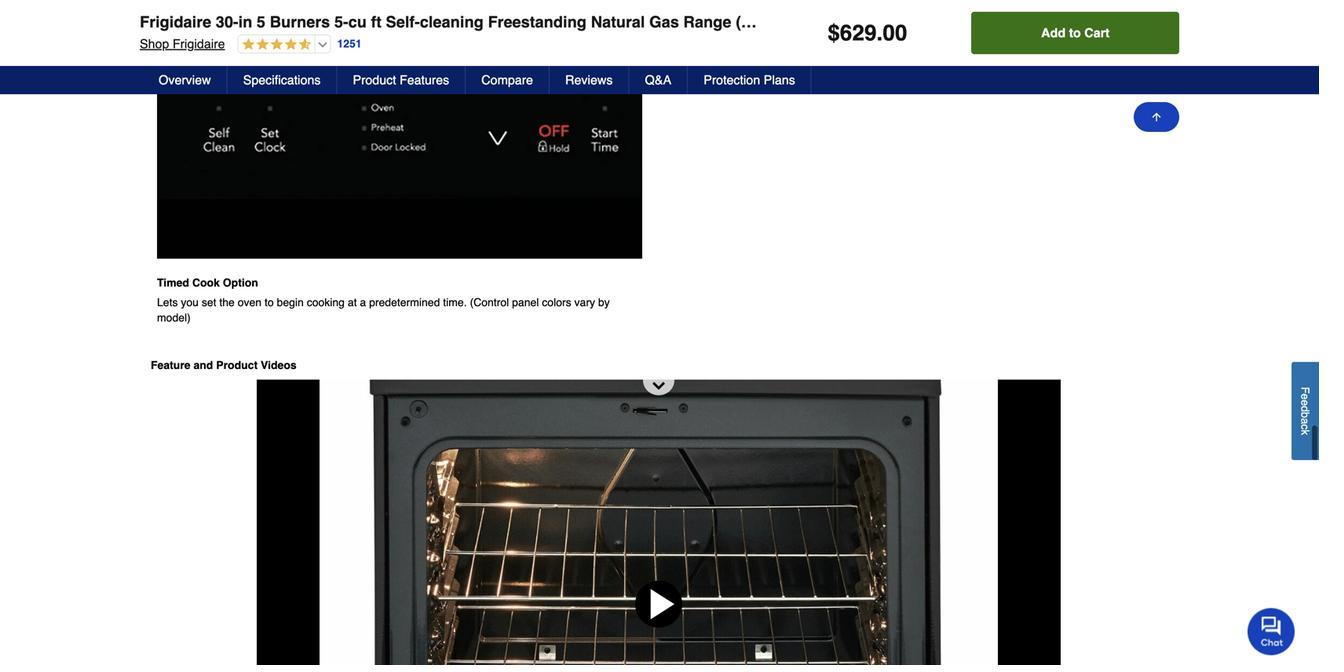 Task type: vqa. For each thing, say whether or not it's contained in the screenshot.
The 629
yes



Task type: locate. For each thing, give the bounding box(es) containing it.
e up b
[[1300, 400, 1312, 406]]

chat invite button image
[[1248, 608, 1296, 655]]

product down '1251'
[[353, 73, 396, 87]]

in
[[238, 13, 252, 31]]

begin
[[277, 296, 304, 309]]

a
[[360, 296, 366, 309], [1300, 418, 1312, 424]]

k
[[1300, 430, 1312, 435]]

product right and
[[216, 359, 258, 371]]

a right at on the top left of page
[[360, 296, 366, 309]]

vary
[[575, 296, 595, 309]]

1 vertical spatial frigidaire
[[173, 37, 225, 51]]

e
[[1300, 394, 1312, 400], [1300, 400, 1312, 406]]

features
[[400, 73, 449, 87]]

lets
[[157, 296, 178, 309]]

(control
[[470, 296, 509, 309]]

frigidaire down 30-
[[173, 37, 225, 51]]

4.6 stars image
[[238, 38, 311, 52]]

freestanding
[[488, 13, 587, 31]]

a inside timed cook option lets you set the oven to begin cooking at a predetermined time. (control panel colors vary by model)
[[360, 296, 366, 309]]

add to cart
[[1042, 26, 1110, 40]]

cart
[[1085, 26, 1110, 40]]

0 horizontal spatial a
[[360, 296, 366, 309]]

to right add
[[1069, 26, 1081, 40]]

f e e d b a c k button
[[1292, 362, 1320, 460]]

set
[[202, 296, 216, 309]]

product
[[353, 73, 396, 87], [216, 359, 258, 371]]

1 vertical spatial product
[[216, 359, 258, 371]]

1 horizontal spatial to
[[1069, 26, 1081, 40]]

cu
[[348, 13, 367, 31]]

1 vertical spatial to
[[265, 296, 274, 309]]

option
[[223, 276, 258, 289]]

frigidaire up shop frigidaire
[[140, 13, 211, 31]]

frigidaire 30-in 5 burners 5-cu ft self-cleaning freestanding natural gas range (black stainless steel)
[[140, 13, 904, 31]]

steel)
[[861, 13, 904, 31]]

product features
[[353, 73, 449, 87]]

0 vertical spatial a
[[360, 296, 366, 309]]

d
[[1300, 406, 1312, 412]]

product features button
[[337, 66, 466, 94]]

1 vertical spatial a
[[1300, 418, 1312, 424]]

stainless
[[788, 13, 857, 31]]

add
[[1042, 26, 1066, 40]]

$ 629 . 00
[[828, 20, 908, 46]]

to
[[1069, 26, 1081, 40], [265, 296, 274, 309]]

2 e from the top
[[1300, 400, 1312, 406]]

reviews
[[565, 73, 613, 87]]

to right the oven
[[265, 296, 274, 309]]

1 horizontal spatial product
[[353, 73, 396, 87]]

e up 'd'
[[1300, 394, 1312, 400]]

protection plans
[[704, 73, 795, 87]]

frigidaire
[[140, 13, 211, 31], [173, 37, 225, 51]]

model)
[[157, 312, 191, 324]]

c
[[1300, 424, 1312, 430]]

time.
[[443, 296, 467, 309]]

30-
[[216, 13, 238, 31]]

0 horizontal spatial product
[[216, 359, 258, 371]]

f e e d b a c k
[[1300, 387, 1312, 435]]

0 vertical spatial product
[[353, 73, 396, 87]]

5-
[[334, 13, 348, 31]]

range
[[684, 13, 732, 31]]

a up "k"
[[1300, 418, 1312, 424]]

00
[[883, 20, 908, 46]]

cooking
[[307, 296, 345, 309]]

to inside timed cook option lets you set the oven to begin cooking at a predetermined time. (control panel colors vary by model)
[[265, 296, 274, 309]]

specifications
[[243, 73, 321, 87]]

natural
[[591, 13, 645, 31]]

q&a
[[645, 73, 672, 87]]

timed cook option lets you set the oven to begin cooking at a predetermined time. (control panel colors vary by model)
[[157, 276, 610, 324]]

ft
[[371, 13, 382, 31]]

0 vertical spatial to
[[1069, 26, 1081, 40]]

compare
[[482, 73, 533, 87]]

5
[[257, 13, 266, 31]]

0 horizontal spatial to
[[265, 296, 274, 309]]

a inside f e e d b a c k 'button'
[[1300, 418, 1312, 424]]

1 horizontal spatial a
[[1300, 418, 1312, 424]]



Task type: describe. For each thing, give the bounding box(es) containing it.
and
[[194, 359, 213, 371]]

colors
[[542, 296, 572, 309]]

product inside button
[[353, 73, 396, 87]]

by
[[598, 296, 610, 309]]

cook
[[192, 276, 220, 289]]

protection plans button
[[688, 66, 812, 94]]

(black
[[736, 13, 783, 31]]

to inside button
[[1069, 26, 1081, 40]]

protection
[[704, 73, 760, 87]]

plans
[[764, 73, 795, 87]]

b
[[1300, 412, 1312, 418]]

629
[[840, 20, 877, 46]]

feature
[[151, 359, 191, 371]]

q&a button
[[629, 66, 688, 94]]

feature and product videos
[[151, 359, 297, 371]]

overview button
[[143, 66, 228, 94]]

$
[[828, 20, 840, 46]]

panel
[[512, 296, 539, 309]]

predetermined
[[369, 296, 440, 309]]

0 vertical spatial frigidaire
[[140, 13, 211, 31]]

timed
[[157, 276, 189, 289]]

cleaning
[[420, 13, 484, 31]]

you
[[181, 296, 199, 309]]

oven
[[238, 296, 262, 309]]

add to cart button
[[972, 12, 1180, 54]]

self-
[[386, 13, 420, 31]]

at
[[348, 296, 357, 309]]

shop
[[140, 37, 169, 51]]

arrow up image
[[1151, 111, 1163, 123]]

.
[[877, 20, 883, 46]]

overview
[[159, 73, 211, 87]]

compare button
[[466, 66, 550, 94]]

f
[[1300, 387, 1312, 394]]

burners
[[270, 13, 330, 31]]

gas
[[650, 13, 679, 31]]

1251
[[337, 37, 362, 50]]

shop frigidaire
[[140, 37, 225, 51]]

videos
[[261, 359, 297, 371]]

specifications button
[[228, 66, 337, 94]]

the
[[219, 296, 235, 309]]

1 e from the top
[[1300, 394, 1312, 400]]

reviews button
[[550, 66, 629, 94]]



